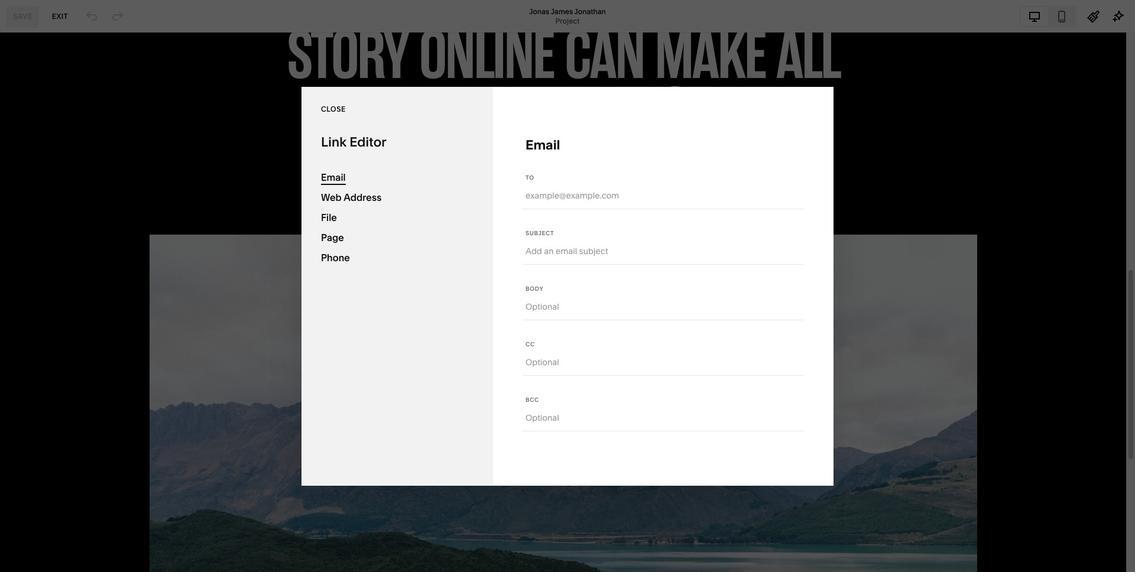 Task type: vqa. For each thing, say whether or not it's contained in the screenshot.
Social for Social Share
no



Task type: locate. For each thing, give the bounding box(es) containing it.
CC text field
[[526, 349, 802, 375]]

cc
[[526, 341, 535, 348]]

tab list
[[1022, 7, 1076, 26]]

web address link
[[321, 187, 474, 207]]

0 vertical spatial email
[[526, 137, 561, 153]]

0 horizontal spatial email
[[321, 171, 346, 183]]

Subject text field
[[526, 238, 802, 264]]

close button
[[321, 99, 346, 120]]

file
[[321, 211, 337, 223]]

To text field
[[526, 182, 802, 209]]

page link
[[321, 227, 474, 248]]

email up to at the left
[[526, 137, 561, 153]]

link
[[321, 134, 347, 150]]

address
[[344, 191, 382, 203]]

phone link
[[321, 248, 474, 268]]

email link
[[321, 167, 474, 187]]

jonas
[[530, 7, 550, 16]]

1 vertical spatial email
[[321, 171, 346, 183]]

dialog
[[302, 87, 834, 486]]

jonas james jonathan project
[[530, 7, 606, 25]]

exit
[[52, 12, 68, 20]]

Body text field
[[526, 300, 802, 313]]

page
[[321, 232, 344, 243]]

james
[[551, 7, 573, 16]]

to
[[526, 174, 535, 181]]

email
[[526, 137, 561, 153], [321, 171, 346, 183]]

email up web
[[321, 171, 346, 183]]



Task type: describe. For each thing, give the bounding box(es) containing it.
file link
[[321, 207, 474, 227]]

body
[[526, 285, 544, 292]]

dialog containing link editor
[[302, 87, 834, 486]]

BCC text field
[[526, 405, 802, 431]]

link editor
[[321, 134, 387, 150]]

save
[[13, 12, 32, 20]]

website
[[22, 21, 55, 30]]

editor
[[350, 134, 387, 150]]

save button
[[7, 6, 39, 27]]

web address
[[321, 191, 382, 203]]

email inside email link
[[321, 171, 346, 183]]

grid grid
[[0, 80, 234, 563]]

website button
[[0, 13, 68, 39]]

https://example.com text field
[[594, 409, 752, 435]]

close
[[321, 105, 346, 114]]

subject
[[526, 230, 555, 236]]

exit button
[[45, 6, 75, 27]]

web
[[321, 191, 342, 203]]

project
[[556, 16, 580, 25]]

bcc
[[526, 397, 540, 403]]

1 horizontal spatial email
[[526, 137, 561, 153]]

phone
[[321, 252, 350, 264]]

jonathan
[[575, 7, 606, 16]]



